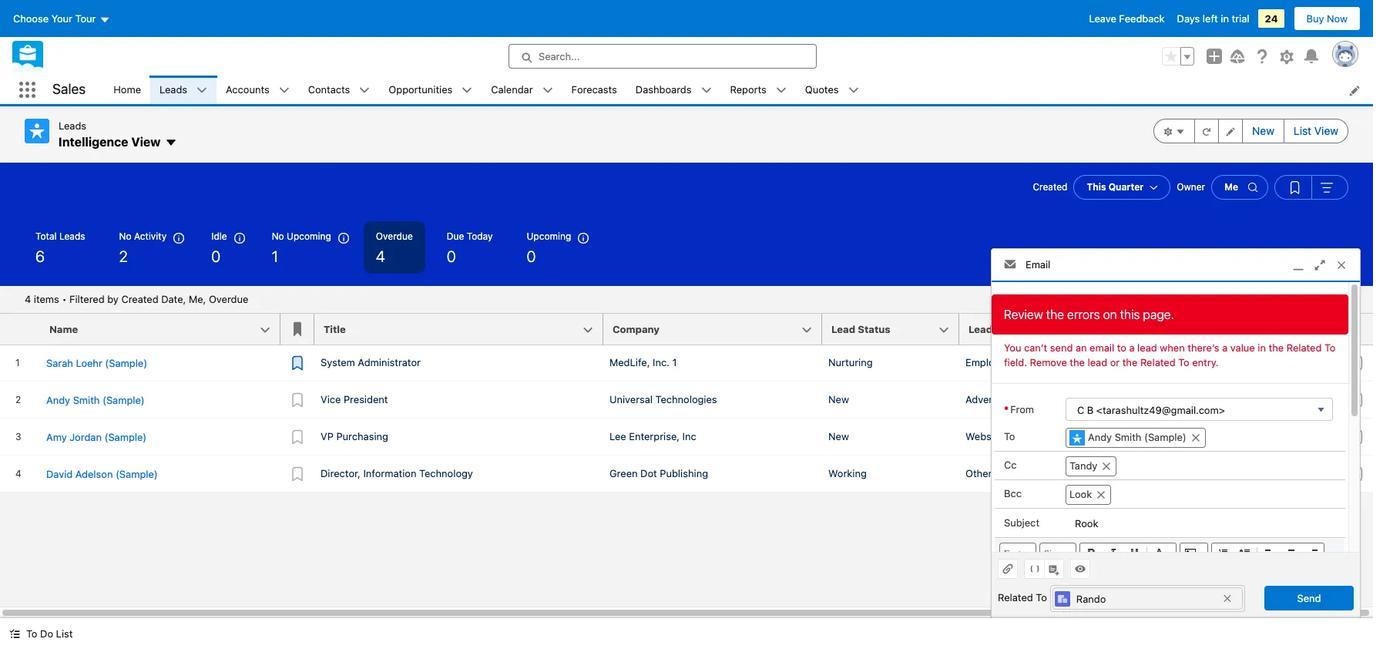Task type: vqa. For each thing, say whether or not it's contained in the screenshot.
Edit
no



Task type: locate. For each thing, give the bounding box(es) containing it.
text default image for contacts
[[360, 85, 370, 96]]

lead left status
[[832, 323, 856, 335]]

1 horizontal spatial a
[[1223, 341, 1228, 354]]

2 vertical spatial related
[[998, 591, 1034, 603]]

cell
[[1143, 345, 1275, 382], [1275, 419, 1337, 456]]

vp
[[321, 430, 334, 443]]

1 horizontal spatial 4
[[376, 247, 385, 265]]

no right idle
[[272, 231, 284, 242]]

to do list
[[26, 628, 73, 640]]

0
[[211, 247, 221, 265], [447, 247, 456, 265], [527, 247, 536, 265]]

0 horizontal spatial related
[[998, 591, 1034, 603]]

lead status
[[832, 323, 891, 335]]

advertisement
[[966, 393, 1034, 406]]

intelligence view
[[59, 135, 161, 148]]

lead status button
[[823, 314, 960, 345]]

text default image inside 'reports' 'list item'
[[776, 85, 787, 96]]

text default image inside quotes list item
[[848, 85, 859, 96]]

list right new button
[[1294, 124, 1312, 137]]

lead down "last"
[[1138, 341, 1158, 354]]

2 vertical spatial new
[[829, 430, 850, 443]]

leads right home
[[160, 83, 187, 95]]

1 inside grid
[[673, 356, 677, 369]]

created left this
[[1033, 181, 1068, 193]]

0 horizontal spatial created
[[121, 293, 159, 305]]

0 vertical spatial 1
[[272, 247, 278, 265]]

text default image right reports
[[776, 85, 787, 96]]

system
[[321, 356, 355, 369]]

opportunities
[[389, 83, 453, 95]]

1 vertical spatial list
[[56, 628, 73, 640]]

1
[[272, 247, 278, 265], [673, 356, 677, 369]]

2 upcoming from the left
[[527, 231, 571, 242]]

1 no from the left
[[119, 231, 132, 242]]

calendar list item
[[482, 76, 562, 104]]

no for 2
[[119, 231, 132, 242]]

the down an
[[1070, 356, 1085, 369]]

2 vertical spatial leads
[[59, 231, 85, 242]]

0 vertical spatial created
[[1033, 181, 1068, 193]]

1 upcoming from the left
[[287, 231, 331, 242]]

0 horizontal spatial lead
[[832, 323, 856, 335]]

dashboards link
[[627, 76, 701, 104]]

0 for idle
[[211, 247, 221, 265]]

can't
[[1025, 341, 1048, 354]]

1 vertical spatial activity
[[1176, 323, 1214, 335]]

view right new button
[[1315, 124, 1339, 137]]

0 horizontal spatial 1
[[272, 247, 278, 265]]

leads inside list item
[[160, 83, 187, 95]]

1 vertical spatial lead
[[1088, 356, 1108, 369]]

on
[[1104, 307, 1118, 321]]

1 horizontal spatial view
[[1315, 124, 1339, 137]]

accounts list item
[[217, 76, 299, 104]]

last activity
[[1152, 323, 1214, 335]]

days left in trial
[[1178, 12, 1250, 25]]

review the errors on this page.
[[1005, 307, 1175, 321]]

upcoming
[[287, 231, 331, 242], [527, 231, 571, 242]]

text default image right look
[[1096, 489, 1107, 500]]

trial
[[1232, 12, 1250, 25]]

in right value
[[1258, 341, 1267, 354]]

in right the left at top
[[1221, 12, 1230, 25]]

buy
[[1307, 12, 1325, 25]]

you can't send an email to a lead when there's a value in the related to field. remove the lead or the related to entry.
[[1005, 341, 1336, 369]]

1 vertical spatial 4
[[25, 293, 31, 305]]

text default image inside "andy smith (sample)" "link"
[[1191, 433, 1202, 444]]

group up me button
[[1154, 119, 1349, 143]]

0 vertical spatial overdue
[[376, 231, 413, 242]]

1 down no upcoming
[[272, 247, 278, 265]]

0 horizontal spatial upcoming
[[287, 231, 331, 242]]

calendar
[[491, 83, 533, 95]]

list view
[[1294, 124, 1339, 137]]

company button
[[604, 314, 823, 345]]

0 horizontal spatial activity
[[134, 231, 167, 242]]

activity up there's
[[1176, 323, 1214, 335]]

1 a from the left
[[1130, 341, 1135, 354]]

1 horizontal spatial overdue
[[376, 231, 413, 242]]

2
[[119, 247, 128, 265]]

home
[[114, 83, 141, 95]]

technologies
[[656, 393, 717, 406]]

to inside button
[[26, 628, 37, 640]]

list
[[104, 76, 1374, 104]]

text default image right calendar
[[542, 85, 553, 96]]

days
[[1178, 12, 1201, 25]]

1 vertical spatial created
[[121, 293, 159, 305]]

4
[[376, 247, 385, 265], [25, 293, 31, 305]]

1 right inc.
[[673, 356, 677, 369]]

0 horizontal spatial list
[[56, 628, 73, 640]]

group
[[1163, 47, 1195, 66], [1154, 119, 1349, 143], [1275, 175, 1349, 200]]

0 horizontal spatial 4
[[25, 293, 31, 305]]

no for 1
[[272, 231, 284, 242]]

director, information technology
[[321, 467, 473, 480]]

grid containing name
[[0, 314, 1374, 493]]

director,
[[321, 467, 361, 480]]

new left list view
[[1253, 124, 1275, 137]]

2 horizontal spatial 0
[[527, 247, 536, 265]]

2 horizontal spatial related
[[1287, 341, 1322, 354]]

1 horizontal spatial lead
[[969, 323, 993, 335]]

dashboards
[[636, 83, 692, 95]]

text default image inside contacts list item
[[360, 85, 370, 96]]

text default image left reports link
[[701, 85, 712, 96]]

view
[[1315, 124, 1339, 137], [131, 135, 161, 148]]

1 vertical spatial leads
[[59, 119, 86, 132]]

choose
[[13, 12, 49, 25]]

0 vertical spatial new
[[1253, 124, 1275, 137]]

view inside button
[[1315, 124, 1339, 137]]

view right intelligence
[[131, 135, 161, 148]]

row number cell
[[0, 314, 40, 345]]

0 vertical spatial lead
[[1138, 341, 1158, 354]]

text default image inside leads list item
[[197, 85, 207, 96]]

now
[[1328, 12, 1348, 25]]

tandy link
[[1066, 456, 1117, 476]]

enterprise,
[[629, 430, 680, 443]]

to right "website"
[[1005, 430, 1016, 443]]

text default image left accounts link
[[197, 85, 207, 96]]

text default image
[[197, 85, 207, 96], [360, 85, 370, 96], [462, 85, 473, 96], [542, 85, 553, 96], [701, 85, 712, 96], [848, 85, 859, 96], [1102, 461, 1113, 472], [9, 629, 20, 639]]

1 horizontal spatial 1
[[673, 356, 677, 369]]

1 vertical spatial 1
[[673, 356, 677, 369]]

0 horizontal spatial in
[[1221, 12, 1230, 25]]

leads link
[[150, 76, 197, 104]]

look link
[[1066, 485, 1112, 505]]

lead for lead source
[[969, 323, 993, 335]]

in inside you can't send an email to a lead when there's a value in the related to field. remove the lead or the related to entry.
[[1258, 341, 1267, 354]]

text default image for the look link
[[1096, 489, 1107, 500]]

11/9/2023
[[1149, 430, 1195, 443]]

text default image
[[279, 85, 290, 96], [776, 85, 787, 96], [165, 137, 178, 149], [1191, 433, 1202, 444], [1096, 489, 1107, 500]]

1 vertical spatial cell
[[1275, 419, 1337, 456]]

reports list item
[[721, 76, 796, 104]]

leads up intelligence
[[59, 119, 86, 132]]

review the errors on this page. alert
[[992, 294, 1349, 384]]

1 vertical spatial new
[[829, 393, 850, 406]]

text default image inside dashboards list item
[[701, 85, 712, 96]]

website
[[966, 430, 1004, 443]]

to left do
[[26, 628, 37, 640]]

buy now button
[[1294, 6, 1361, 31]]

me
[[1225, 181, 1239, 193]]

1 vertical spatial overdue
[[209, 293, 249, 305]]

new for website
[[829, 430, 850, 443]]

1 horizontal spatial 0
[[447, 247, 456, 265]]

lead
[[832, 323, 856, 335], [969, 323, 993, 335]]

0 down due
[[447, 247, 456, 265]]

text default image left calendar link
[[462, 85, 473, 96]]

no
[[119, 231, 132, 242], [272, 231, 284, 242]]

<tarashultz49@gmail.com>
[[1097, 404, 1226, 417]]

a left value
[[1223, 341, 1228, 354]]

leads right total
[[59, 231, 85, 242]]

overdue right 'me,'
[[209, 293, 249, 305]]

0 vertical spatial leads
[[160, 83, 187, 95]]

1 vertical spatial group
[[1154, 119, 1349, 143]]

activity
[[134, 231, 167, 242], [1176, 323, 1214, 335]]

lead source button
[[960, 314, 1143, 345]]

text default image right the 'quotes'
[[848, 85, 859, 96]]

1 vertical spatial in
[[1258, 341, 1267, 354]]

contacts link
[[299, 76, 360, 104]]

the right the or
[[1123, 356, 1138, 369]]

or
[[1111, 356, 1120, 369]]

the left errors
[[1047, 307, 1065, 321]]

activity inside button
[[1176, 323, 1214, 335]]

related down "actions"
[[1287, 341, 1322, 354]]

andy
[[1089, 431, 1113, 444]]

title button
[[315, 314, 604, 345]]

entry.
[[1193, 356, 1219, 369]]

green dot publishing
[[610, 467, 709, 480]]

group down days
[[1163, 47, 1195, 66]]

lead left source
[[969, 323, 993, 335]]

new down nurturing
[[829, 393, 850, 406]]

2 lead from the left
[[969, 323, 993, 335]]

a right to
[[1130, 341, 1135, 354]]

text default image inside opportunities list item
[[462, 85, 473, 96]]

2 0 from the left
[[447, 247, 456, 265]]

dashboards list item
[[627, 76, 721, 104]]

search...
[[539, 50, 580, 62]]

text default image inside calendar list item
[[542, 85, 553, 96]]

no upcoming
[[272, 231, 331, 242]]

no up 2
[[119, 231, 132, 242]]

0 horizontal spatial 0
[[211, 247, 221, 265]]

0 down idle
[[211, 247, 221, 265]]

row number image
[[0, 314, 40, 345]]

text default image for quotes
[[848, 85, 859, 96]]

0 vertical spatial list
[[1294, 124, 1312, 137]]

value
[[1231, 341, 1256, 354]]

last activity cell
[[1143, 314, 1275, 345]]

working
[[829, 467, 867, 480]]

1 horizontal spatial list
[[1294, 124, 1312, 137]]

choose your tour
[[13, 12, 96, 25]]

text default image inside accounts list item
[[279, 85, 290, 96]]

list right do
[[56, 628, 73, 640]]

0 vertical spatial related
[[1287, 341, 1322, 354]]

related down when
[[1141, 356, 1176, 369]]

0 right due today 0
[[527, 247, 536, 265]]

lead down email
[[1088, 356, 1108, 369]]

6
[[35, 247, 45, 265]]

group down list view button
[[1275, 175, 1349, 200]]

0 horizontal spatial overdue
[[209, 293, 249, 305]]

universal
[[610, 393, 653, 406]]

1 horizontal spatial upcoming
[[527, 231, 571, 242]]

0 horizontal spatial a
[[1130, 341, 1135, 354]]

text default image down c b <tarashultz49@gmail.com> popup button
[[1191, 433, 1202, 444]]

0 horizontal spatial no
[[119, 231, 132, 242]]

1 lead from the left
[[832, 323, 856, 335]]

1 vertical spatial related
[[1141, 356, 1176, 369]]

related down the subject
[[998, 591, 1034, 603]]

lead status cell
[[823, 314, 969, 345]]

activity inside "key performance indicators" group
[[134, 231, 167, 242]]

new up working
[[829, 430, 850, 443]]

text default image inside tandy link
[[1102, 461, 1113, 472]]

1 0 from the left
[[211, 247, 221, 265]]

text default image left do
[[9, 629, 20, 639]]

overdue 4
[[376, 231, 413, 265]]

lead for lead status
[[832, 323, 856, 335]]

created right by on the top of page
[[121, 293, 159, 305]]

items
[[34, 293, 59, 305]]

1 horizontal spatial created
[[1033, 181, 1068, 193]]

text default image right accounts
[[279, 85, 290, 96]]

name cell
[[40, 314, 290, 345]]

1 horizontal spatial in
[[1258, 341, 1267, 354]]

text default image right contacts
[[360, 85, 370, 96]]

review
[[1005, 307, 1044, 321]]

text default image right tandy
[[1102, 461, 1113, 472]]

c
[[1078, 404, 1085, 417]]

overdue left due
[[376, 231, 413, 242]]

1 horizontal spatial related
[[1141, 356, 1176, 369]]

related to
[[998, 591, 1048, 603]]

0 vertical spatial 4
[[376, 247, 385, 265]]

c b <tarashultz49@gmail.com> button
[[1066, 398, 1334, 421]]

lead image
[[1070, 431, 1085, 446]]

1 horizontal spatial no
[[272, 231, 284, 242]]

11/13/2023
[[1149, 467, 1199, 480]]

new inside button
[[1253, 124, 1275, 137]]

3 0 from the left
[[527, 247, 536, 265]]

new
[[1253, 124, 1275, 137], [829, 393, 850, 406], [829, 430, 850, 443]]

text default image inside the look link
[[1096, 489, 1107, 500]]

0 vertical spatial activity
[[134, 231, 167, 242]]

1 horizontal spatial activity
[[1176, 323, 1214, 335]]

company cell
[[604, 314, 832, 345]]

referral
[[1014, 356, 1051, 369]]

list
[[1294, 124, 1312, 137], [56, 628, 73, 640]]

2 no from the left
[[272, 231, 284, 242]]

overdue inside "key performance indicators" group
[[376, 231, 413, 242]]

errors
[[1068, 307, 1101, 321]]

forecasts
[[572, 83, 617, 95]]

related
[[1287, 341, 1322, 354], [1141, 356, 1176, 369], [998, 591, 1034, 603]]

4 inside overdue 4
[[376, 247, 385, 265]]

0 horizontal spatial view
[[131, 135, 161, 148]]

grid
[[0, 314, 1374, 493]]

activity up 4 items • filtered by created date, me, overdue
[[134, 231, 167, 242]]



Task type: describe. For each thing, give the bounding box(es) containing it.
administrator
[[358, 356, 421, 369]]

source
[[996, 323, 1031, 335]]

the down "actions"
[[1269, 341, 1284, 354]]

contacts
[[308, 83, 350, 95]]

new button
[[1243, 119, 1285, 143]]

group containing new
[[1154, 119, 1349, 143]]

title cell
[[315, 314, 613, 345]]

leave
[[1090, 12, 1117, 25]]

lead source cell
[[960, 314, 1143, 345]]

company
[[613, 323, 660, 335]]

from
[[1011, 403, 1035, 415]]

this quarter
[[1087, 181, 1144, 193]]

due
[[447, 231, 464, 242]]

green
[[610, 467, 638, 480]]

cc
[[1005, 459, 1017, 471]]

leads list item
[[150, 76, 217, 104]]

medlife, inc. 1
[[610, 356, 677, 369]]

action image
[[1337, 314, 1374, 345]]

employee referral
[[966, 356, 1051, 369]]

0 vertical spatial in
[[1221, 12, 1230, 25]]

important cell
[[281, 314, 315, 345]]

1 horizontal spatial lead
[[1138, 341, 1158, 354]]

contacts list item
[[299, 76, 380, 104]]

action cell
[[1337, 314, 1374, 345]]

calendar link
[[482, 76, 542, 104]]

email dialog
[[991, 248, 1361, 649]]

to do list button
[[0, 618, 82, 649]]

total leads 6
[[35, 231, 85, 265]]

feedback
[[1120, 12, 1165, 25]]

idle
[[211, 231, 227, 242]]

when
[[1161, 341, 1186, 354]]

your
[[51, 12, 72, 25]]

to left the action cell
[[1325, 341, 1336, 354]]

view for intelligence view
[[131, 135, 161, 148]]

quarter
[[1109, 181, 1144, 193]]

list containing home
[[104, 76, 1374, 104]]

buy now
[[1307, 12, 1348, 25]]

accounts link
[[217, 76, 279, 104]]

name button
[[40, 314, 281, 345]]

0 inside due today 0
[[447, 247, 456, 265]]

1 inside "key performance indicators" group
[[272, 247, 278, 265]]

to
[[1118, 341, 1127, 354]]

new for advertisement
[[829, 393, 850, 406]]

nurturing
[[829, 356, 873, 369]]

send button
[[1265, 586, 1355, 610]]

rando link
[[1053, 587, 1244, 610]]

cc element
[[1066, 456, 1330, 479]]

name
[[49, 323, 78, 335]]

leads inside total leads 6
[[59, 231, 85, 242]]

technology
[[419, 467, 473, 480]]

employee
[[966, 356, 1011, 369]]

vice
[[321, 393, 341, 406]]

lead source
[[969, 323, 1031, 335]]

0 for upcoming
[[527, 247, 536, 265]]

tour
[[75, 12, 96, 25]]

to left rando
[[1036, 591, 1048, 603]]

(sample)
[[1145, 431, 1187, 444]]

accounts
[[226, 83, 270, 95]]

text default image for 'reports' 'list item'
[[776, 85, 787, 96]]

system administrator
[[321, 356, 421, 369]]

activity for no activity
[[134, 231, 167, 242]]

lee
[[610, 430, 627, 443]]

text default image down leads link
[[165, 137, 178, 149]]

list view button
[[1284, 119, 1349, 143]]

4 items • filtered by created date, me, overdue status
[[25, 293, 249, 305]]

purchasing
[[336, 430, 388, 443]]

to down when
[[1179, 356, 1190, 369]]

key performance indicators group
[[0, 221, 1374, 286]]

title
[[324, 323, 346, 335]]

publishing
[[660, 467, 709, 480]]

2 vertical spatial group
[[1275, 175, 1349, 200]]

an
[[1076, 341, 1087, 354]]

vice president
[[321, 393, 388, 406]]

total
[[35, 231, 57, 242]]

this quarter button
[[1074, 175, 1171, 200]]

quotes list item
[[796, 76, 868, 104]]

send
[[1051, 341, 1073, 354]]

actions cell
[[1275, 314, 1337, 345]]

opportunities link
[[380, 76, 462, 104]]

text default image for leads
[[197, 85, 207, 96]]

sales
[[52, 81, 86, 97]]

text default image for opportunities
[[462, 85, 473, 96]]

text default image for dashboards
[[701, 85, 712, 96]]

leave feedback link
[[1090, 12, 1165, 25]]

view for list view
[[1315, 124, 1339, 137]]

24
[[1265, 12, 1279, 25]]

reports
[[730, 83, 767, 95]]

medlife,
[[610, 356, 650, 369]]

2 a from the left
[[1223, 341, 1228, 354]]

bcc
[[1005, 487, 1022, 500]]

text default image inside to do list button
[[9, 629, 20, 639]]

look
[[1070, 488, 1093, 500]]

reports link
[[721, 76, 776, 104]]

text default image for calendar
[[542, 85, 553, 96]]

president
[[344, 393, 388, 406]]

inc
[[683, 430, 697, 443]]

rando
[[1077, 593, 1107, 605]]

search... button
[[509, 44, 817, 69]]

email
[[1026, 258, 1051, 270]]

text default image for accounts list item
[[279, 85, 290, 96]]

andy smith (sample) link
[[1066, 428, 1206, 448]]

other
[[966, 467, 993, 480]]

opportunities list item
[[380, 76, 482, 104]]

smith
[[1115, 431, 1142, 444]]

remove
[[1030, 356, 1068, 369]]

owner
[[1177, 181, 1206, 193]]

activity for last activity
[[1176, 323, 1214, 335]]

there's
[[1188, 341, 1220, 354]]

0 vertical spatial cell
[[1143, 345, 1275, 382]]

0 vertical spatial group
[[1163, 47, 1195, 66]]

universal technologies
[[610, 393, 717, 406]]

0 horizontal spatial lead
[[1088, 356, 1108, 369]]

Subject text field
[[1066, 509, 1334, 537]]

last
[[1152, 323, 1173, 335]]



